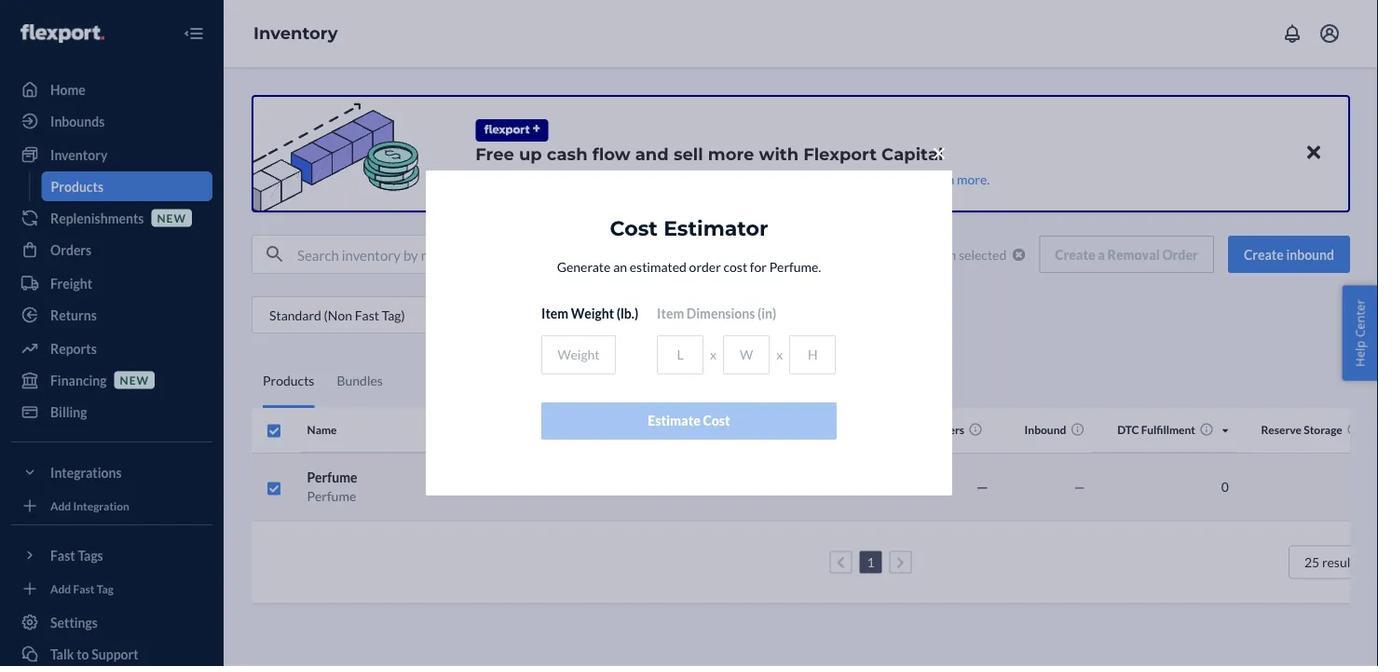 Task type: vqa. For each thing, say whether or not it's contained in the screenshot.
'Storage'
yes



Task type: locate. For each thing, give the bounding box(es) containing it.
add up settings
[[50, 582, 71, 595]]

1 add from the top
[[50, 499, 71, 512]]

perfume down name
[[307, 470, 357, 485]]

1 vertical spatial more
[[957, 171, 987, 187]]

item up l text field
[[657, 306, 684, 322]]

0 horizontal spatial new
[[120, 373, 149, 387]]

flexport
[[803, 143, 877, 164], [604, 171, 652, 187]]

inventory link
[[253, 23, 338, 43], [11, 140, 212, 170]]

1 vertical spatial inventory
[[50, 147, 107, 163]]

0 horizontal spatial inventory link
[[11, 140, 212, 170]]

estimate inside button
[[648, 413, 701, 429]]

0 horizontal spatial fast
[[73, 582, 95, 595]]

add
[[50, 499, 71, 512], [50, 582, 71, 595]]

cost estimator
[[610, 216, 768, 241]]

orders right the 30d
[[929, 423, 964, 437]]

add integration
[[50, 499, 129, 512]]

perfume perfume
[[307, 470, 357, 504]]

1 vertical spatial cost
[[703, 413, 730, 429]]

0 horizontal spatial x
[[710, 347, 717, 363]]

financing
[[50, 372, 107, 388]]

1 vertical spatial with
[[576, 171, 602, 187]]

1 vertical spatial fast
[[73, 582, 95, 595]]

free up cash flow and sell more with flexport capital pay your supplier with flexport capital's simple supply chain financing options. learn more .
[[475, 143, 990, 187]]

fast left tag)
[[355, 307, 379, 323]]

more up simple
[[708, 143, 754, 164]]

perfume right check square image
[[307, 488, 356, 504]]

fee
[[856, 423, 874, 437]]

add fast tag link
[[11, 578, 212, 600]]

fast left tag
[[73, 582, 95, 595]]

1 horizontal spatial more
[[957, 171, 987, 187]]

weight
[[571, 306, 614, 322]]

1 horizontal spatial orders
[[929, 423, 964, 437]]

1 vertical spatial perfume
[[307, 488, 356, 504]]

25 results per option
[[1304, 554, 1378, 570]]

× document
[[426, 133, 952, 496]]

1 horizontal spatial new
[[157, 211, 186, 224]]

tag)
[[382, 307, 405, 323]]

Weight text field
[[541, 336, 616, 375]]

0 horizontal spatial with
[[576, 171, 602, 187]]

with down cash
[[576, 171, 602, 187]]

products
[[51, 178, 104, 194], [263, 373, 314, 389]]

help center button
[[1342, 285, 1378, 381]]

fulfillment fee
[[800, 423, 874, 437]]

0 horizontal spatial flexport
[[604, 171, 652, 187]]

1 horizontal spatial with
[[759, 143, 799, 164]]

financing
[[819, 171, 871, 187]]

1 vertical spatial flexport
[[604, 171, 652, 187]]

create inbound
[[1244, 246, 1334, 262]]

products up check square icon
[[263, 373, 314, 389]]

flexport logo image
[[20, 24, 104, 43]]

cost up the an
[[610, 216, 658, 241]]

.
[[987, 171, 990, 187]]

an
[[613, 260, 627, 275]]

2 item from the left
[[657, 306, 684, 322]]

create inbound button
[[1228, 236, 1350, 273]]

estimate down fee
[[842, 479, 893, 495]]

(in)
[[757, 306, 776, 322]]

cost
[[610, 216, 658, 241], [703, 413, 730, 429]]

talk
[[50, 646, 74, 662]]

2 perfume from the top
[[307, 488, 356, 504]]

0 vertical spatial perfume
[[307, 470, 357, 485]]

with up supply
[[759, 143, 799, 164]]

with
[[759, 143, 799, 164], [576, 171, 602, 187]]

fulfillment
[[800, 423, 854, 437], [1141, 423, 1195, 437]]

new down products link at the top
[[157, 211, 186, 224]]

perfume
[[307, 470, 357, 485], [307, 488, 356, 504]]

(non
[[324, 307, 352, 323]]

tag
[[97, 582, 114, 595]]

estimate cost
[[648, 413, 730, 429]]

sell
[[674, 143, 703, 164]]

0 horizontal spatial item
[[541, 306, 568, 322]]

item dimensions (in)
[[657, 306, 776, 322]]

bundles
[[337, 373, 383, 389]]

1 vertical spatial estimate
[[842, 479, 893, 495]]

× button
[[926, 133, 952, 168]]

new down reports link
[[120, 373, 149, 387]]

0 horizontal spatial inventory
[[50, 147, 107, 163]]

1 horizontal spatial fast
[[355, 307, 379, 323]]

2 add from the top
[[50, 582, 71, 595]]

Search inventory by name or sku text field
[[297, 236, 716, 273]]

1 horizontal spatial flexport
[[803, 143, 877, 164]]

item left weight
[[541, 306, 568, 322]]

perfume inside perfume perfume
[[307, 488, 356, 504]]

check square image
[[266, 424, 281, 439]]

2 x from the left
[[776, 347, 783, 363]]

storage
[[1304, 423, 1342, 437]]

estimator
[[664, 216, 768, 241]]

1 horizontal spatial inventory
[[253, 23, 338, 43]]

fulfillment left fee
[[800, 423, 854, 437]]

x left 'w' text field
[[710, 347, 717, 363]]

more right "learn"
[[957, 171, 987, 187]]

1 item from the left
[[541, 306, 568, 322]]

0 vertical spatial products
[[51, 178, 104, 194]]

1 vertical spatial products
[[263, 373, 314, 389]]

flexport down 'flow'
[[604, 171, 652, 187]]

25 results per
[[1304, 554, 1378, 570]]

more
[[708, 143, 754, 164], [957, 171, 987, 187]]

item
[[930, 246, 956, 262]]

estimate down l text field
[[648, 413, 701, 429]]

W text field
[[723, 336, 770, 375]]

new
[[157, 211, 186, 224], [120, 373, 149, 387]]

0 vertical spatial cost
[[610, 216, 658, 241]]

1 horizontal spatial fulfillment
[[1141, 423, 1195, 437]]

0 vertical spatial orders
[[50, 242, 92, 258]]

add for add fast tag
[[50, 582, 71, 595]]

0 vertical spatial more
[[708, 143, 754, 164]]

add integration link
[[11, 495, 212, 517]]

add left integration
[[50, 499, 71, 512]]

and
[[635, 143, 669, 164]]

fulfillment right dtc
[[1141, 423, 1195, 437]]

x right 'w' text field
[[776, 347, 783, 363]]

home link
[[11, 75, 212, 104]]

0 vertical spatial new
[[157, 211, 186, 224]]

0 horizontal spatial fulfillment
[[800, 423, 854, 437]]

1 horizontal spatial estimate
[[842, 479, 893, 495]]

1 horizontal spatial cost
[[703, 413, 730, 429]]

cost down 'w' text field
[[703, 413, 730, 429]]

1 horizontal spatial x
[[776, 347, 783, 363]]

item
[[541, 306, 568, 322], [657, 306, 684, 322]]

25
[[1304, 554, 1319, 570]]

all
[[648, 307, 663, 323]]

cash
[[547, 143, 588, 164]]

1 horizontal spatial products
[[263, 373, 314, 389]]

0 vertical spatial inventory link
[[253, 23, 338, 43]]

for
[[750, 260, 767, 275]]

flow
[[592, 143, 630, 164]]

cost inside button
[[703, 413, 730, 429]]

add fast tag
[[50, 582, 114, 595]]

1
[[867, 554, 874, 570]]

0 vertical spatial estimate
[[648, 413, 701, 429]]

estimate for estimate cost
[[648, 413, 701, 429]]

chevron right image
[[896, 556, 905, 569]]

flexport up financing
[[803, 143, 877, 164]]

capital's
[[655, 171, 704, 187]]

item for item dimensions (in)
[[657, 306, 684, 322]]

0 vertical spatial fast
[[355, 307, 379, 323]]

dimensions
[[687, 306, 755, 322]]

supplier
[[527, 171, 574, 187]]

reserve
[[1261, 423, 1302, 437]]

1 horizontal spatial item
[[657, 306, 684, 322]]

selected
[[959, 246, 1007, 262]]

0 vertical spatial inventory
[[253, 23, 338, 43]]

estimate
[[648, 413, 701, 429], [842, 479, 893, 495]]

orders up freight
[[50, 242, 92, 258]]

0 vertical spatial add
[[50, 499, 71, 512]]

products up replenishments
[[51, 178, 104, 194]]

1 vertical spatial add
[[50, 582, 71, 595]]

1 vertical spatial new
[[120, 373, 149, 387]]

supply
[[747, 171, 784, 187]]

billing link
[[11, 397, 212, 427]]

per
[[1363, 554, 1378, 570]]

options.
[[874, 171, 919, 187]]

L text field
[[657, 336, 704, 375]]

0 horizontal spatial estimate
[[648, 413, 701, 429]]



Task type: describe. For each thing, give the bounding box(es) containing it.
standard
[[269, 307, 321, 323]]

1 x from the left
[[710, 347, 717, 363]]

returns
[[50, 307, 97, 323]]

results
[[1322, 554, 1361, 570]]

center
[[1351, 299, 1368, 337]]

generate
[[557, 260, 611, 275]]

standard (non fast tag)
[[269, 307, 405, 323]]

to
[[77, 646, 89, 662]]

0 vertical spatial flexport
[[803, 143, 877, 164]]

0
[[1221, 479, 1229, 495]]

2 fulfillment from the left
[[1141, 423, 1195, 437]]

estimate link
[[842, 479, 893, 495]]

orders link
[[11, 235, 212, 265]]

inbounds
[[50, 113, 105, 129]]

inbound
[[1286, 246, 1334, 262]]

1 link
[[863, 554, 878, 570]]

―
[[976, 479, 989, 495]]

settings
[[50, 614, 98, 630]]

item selected
[[930, 246, 1007, 262]]

help center
[[1351, 299, 1368, 367]]

your
[[499, 171, 525, 187]]

item for item weight (lb.)
[[541, 306, 568, 322]]

generate an estimated order cost for perfume.
[[557, 260, 821, 275]]

dtc
[[1117, 423, 1139, 437]]

create
[[1244, 246, 1284, 262]]

estimated
[[630, 260, 687, 275]]

—
[[1074, 479, 1085, 495]]

H text field
[[789, 336, 836, 375]]

all locations
[[648, 307, 717, 323]]

freight link
[[11, 268, 212, 298]]

integration
[[73, 499, 129, 512]]

new for replenishments
[[157, 211, 186, 224]]

pay
[[475, 171, 496, 187]]

0 horizontal spatial cost
[[610, 216, 658, 241]]

new for financing
[[120, 373, 149, 387]]

0 horizontal spatial orders
[[50, 242, 92, 258]]

(lb.)
[[617, 306, 638, 322]]

active
[[510, 307, 546, 323]]

talk to support
[[50, 646, 138, 662]]

chevron left image
[[837, 556, 845, 569]]

inventory inside inventory link
[[50, 147, 107, 163]]

1 vertical spatial inventory link
[[11, 140, 212, 170]]

name
[[307, 423, 337, 437]]

0 vertical spatial with
[[759, 143, 799, 164]]

cost
[[724, 260, 747, 275]]

1 horizontal spatial inventory link
[[253, 23, 338, 43]]

0 horizontal spatial more
[[708, 143, 754, 164]]

products link
[[41, 171, 212, 201]]

30d
[[908, 423, 927, 437]]

billing
[[50, 404, 87, 420]]

order
[[689, 260, 721, 275]]

free
[[475, 143, 514, 164]]

perfume.
[[769, 260, 821, 275]]

talk to support button
[[11, 639, 212, 666]]

item weight (lb.)
[[541, 306, 638, 322]]

integrations
[[50, 464, 122, 480]]

0 horizontal spatial products
[[51, 178, 104, 194]]

check square image
[[266, 481, 281, 496]]

1 perfume from the top
[[307, 470, 357, 485]]

up
[[519, 143, 542, 164]]

reports link
[[11, 334, 212, 363]]

home
[[50, 82, 86, 97]]

replenishments
[[50, 210, 144, 226]]

returns link
[[11, 300, 212, 330]]

1 fulfillment from the left
[[800, 423, 854, 437]]

close image
[[1307, 141, 1320, 164]]

inbounds link
[[11, 106, 212, 136]]

learn more link
[[922, 171, 987, 187]]

locations
[[666, 307, 717, 323]]

dtc fulfillment
[[1117, 423, 1195, 437]]

settings link
[[11, 607, 212, 637]]

inbound
[[1024, 423, 1066, 437]]

estimate for estimate link
[[842, 479, 893, 495]]

simple
[[707, 171, 744, 187]]

help
[[1351, 341, 1368, 367]]

30d orders
[[908, 423, 964, 437]]

1 vertical spatial orders
[[929, 423, 964, 437]]

×
[[931, 137, 947, 168]]

estimate cost button
[[541, 403, 837, 440]]

add for add integration
[[50, 499, 71, 512]]

integrations button
[[11, 457, 212, 487]]

times circle image
[[1012, 248, 1025, 261]]

chain
[[786, 171, 817, 187]]

capital
[[881, 143, 943, 164]]

learn
[[922, 171, 954, 187]]

close navigation image
[[183, 22, 205, 45]]



